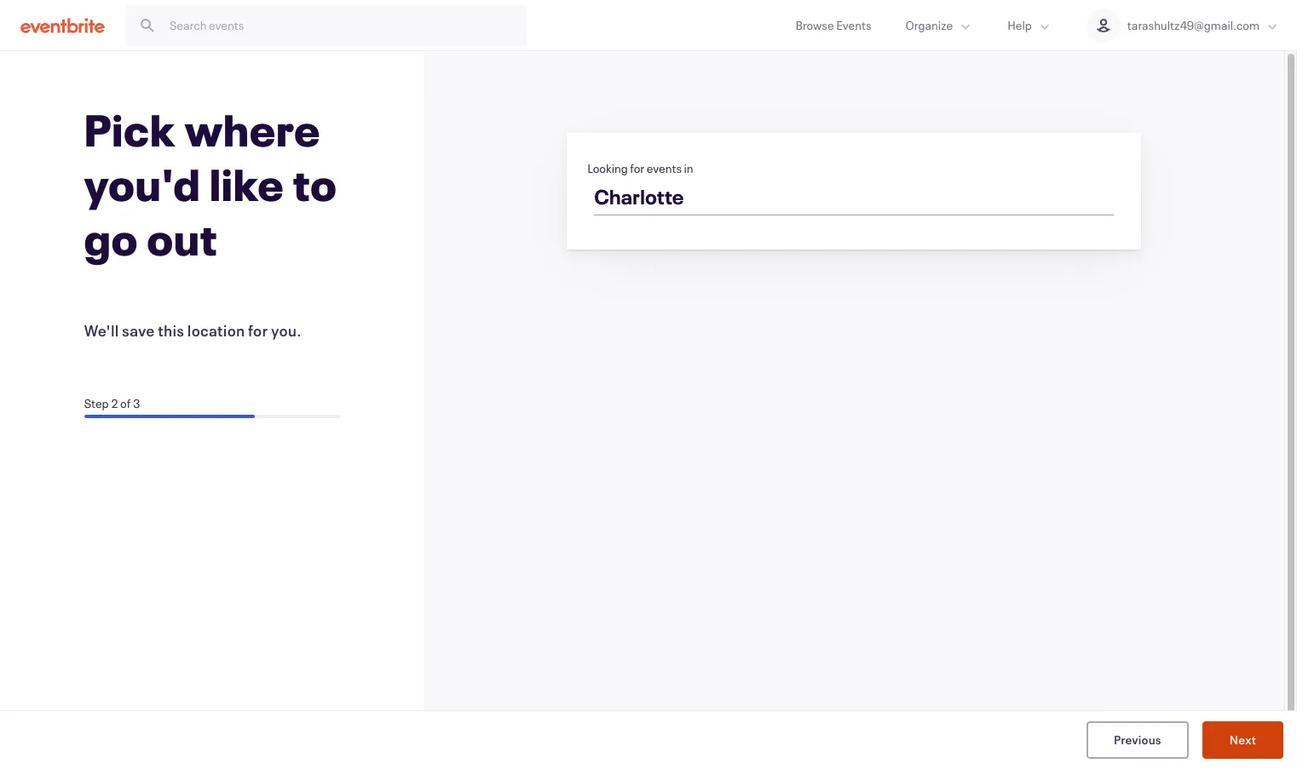 Task type: describe. For each thing, give the bounding box(es) containing it.
pick where you'd like to go out
[[84, 101, 337, 268]]

step 2 of 3
[[84, 395, 140, 412]]

next
[[1230, 732, 1256, 748]]

this
[[158, 320, 184, 341]]

2
[[111, 395, 118, 412]]

progressbar image
[[84, 415, 255, 418]]

organize
[[905, 17, 953, 33]]

pick
[[84, 101, 176, 159]]

0 horizontal spatial for
[[248, 320, 268, 341]]

to
[[293, 155, 337, 213]]

next button
[[1202, 722, 1283, 759]]

progressbar progress bar
[[84, 415, 340, 418]]

eventbrite image
[[20, 17, 105, 34]]

where
[[185, 101, 321, 159]]

previous
[[1114, 732, 1161, 748]]

organize link
[[888, 0, 990, 50]]

we'll
[[84, 320, 119, 341]]

you'd
[[84, 155, 201, 213]]



Task type: vqa. For each thing, say whether or not it's contained in the screenshot.
arrow right chunky_svg IMAGE at right
no



Task type: locate. For each thing, give the bounding box(es) containing it.
previous button
[[1087, 722, 1189, 759]]

browse events
[[796, 17, 871, 33]]

1 horizontal spatial for
[[630, 160, 644, 176]]

save
[[122, 320, 155, 341]]

step
[[84, 395, 109, 412]]

help link
[[990, 0, 1069, 50]]

of
[[120, 395, 131, 412]]

3
[[133, 395, 140, 412]]

browse events link
[[778, 0, 888, 50]]

browse
[[796, 17, 834, 33]]

events
[[836, 17, 871, 33]]

for left events
[[630, 160, 644, 176]]

None text field
[[582, 178, 1126, 221]]

location
[[187, 320, 245, 341]]

tarashultz49@gmail.com
[[1127, 17, 1260, 33]]

looking
[[587, 160, 628, 176]]

for left you.
[[248, 320, 268, 341]]

events
[[647, 160, 682, 176]]

out
[[147, 210, 218, 268]]

in
[[684, 160, 693, 176]]

you.
[[271, 320, 302, 341]]

0 vertical spatial for
[[630, 160, 644, 176]]

looking for events in
[[587, 160, 693, 176]]

like
[[210, 155, 284, 213]]

tarashultz49@gmail.com link
[[1069, 0, 1297, 50]]

we'll save this location for you.
[[84, 320, 302, 341]]

help
[[1007, 17, 1032, 33]]

for
[[630, 160, 644, 176], [248, 320, 268, 341]]

1 vertical spatial for
[[248, 320, 268, 341]]

go
[[84, 210, 138, 268]]



